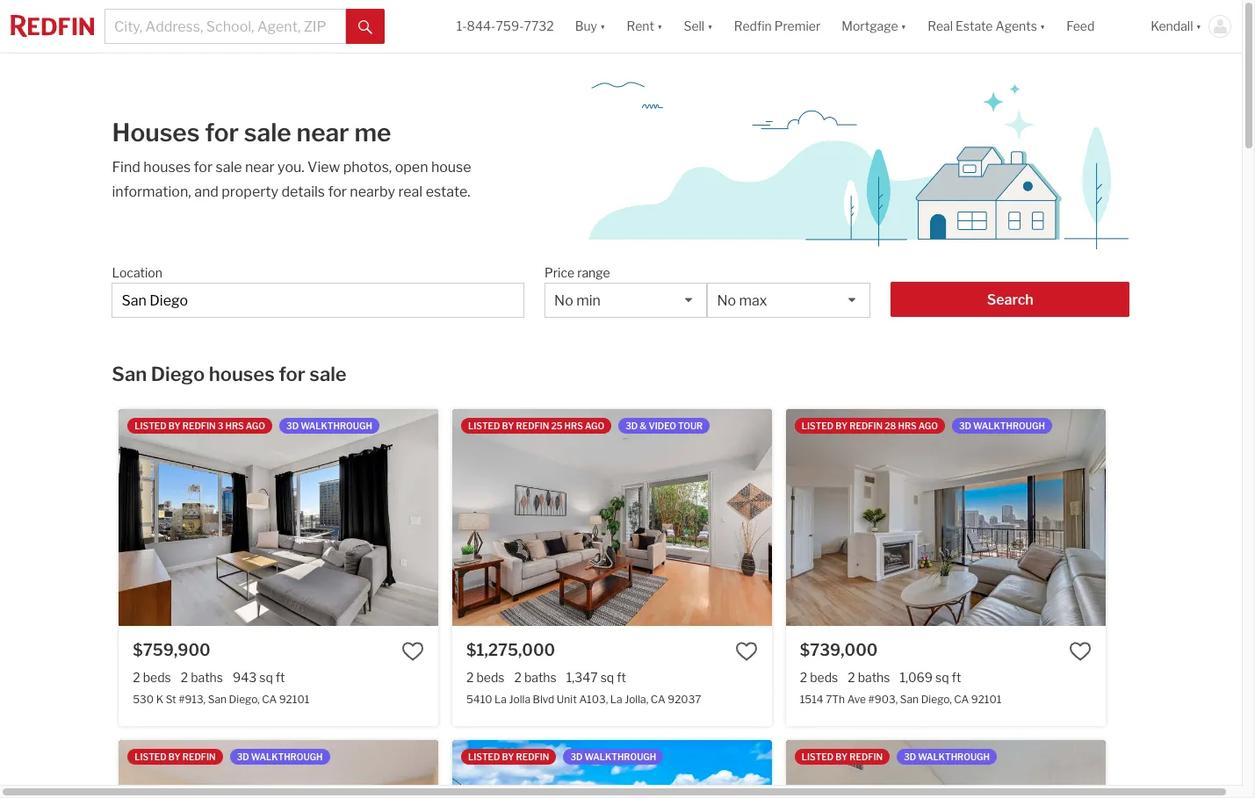 Task type: vqa. For each thing, say whether or not it's contained in the screenshot.


Task type: describe. For each thing, give the bounding box(es) containing it.
information,
[[112, 184, 191, 200]]

photos,
[[343, 159, 392, 176]]

estate
[[956, 19, 993, 34]]

1,347 sq ft
[[566, 670, 626, 685]]

min
[[576, 293, 601, 309]]

1 horizontal spatial houses
[[209, 363, 275, 386]]

2 beds for $1,275,000
[[466, 670, 505, 685]]

3d walkthrough for photo of 1514 7th ave #903, san diego, ca 92101
[[959, 421, 1045, 431]]

ca for $759,900
[[262, 693, 277, 706]]

2 beds for $759,900
[[133, 670, 171, 685]]

3 2 from the left
[[466, 670, 474, 685]]

photo of 1514 7th ave #903, san diego, ca 92101 image
[[786, 409, 1105, 627]]

max
[[739, 293, 767, 309]]

1-844-759-7732
[[457, 19, 554, 34]]

1,347
[[566, 670, 598, 685]]

1,069 sq ft
[[900, 670, 961, 685]]

3d walkthrough for photo of 4417 carling dr, san diego, ca 92115
[[570, 751, 656, 762]]

listed for photo of 4417 carling dr, san diego, ca 92115
[[468, 751, 500, 762]]

baths for $1,275,000
[[524, 670, 557, 685]]

premier
[[775, 19, 821, 34]]

92037
[[668, 693, 701, 706]]

rent ▾
[[627, 19, 663, 34]]

&
[[640, 421, 647, 431]]

no max
[[717, 293, 767, 309]]

3
[[218, 421, 223, 431]]

k
[[156, 693, 163, 706]]

san diego houses for sale
[[112, 363, 347, 386]]

ft for $739,000
[[952, 670, 961, 685]]

nearby
[[350, 184, 395, 200]]

5410
[[466, 693, 492, 706]]

2 beds for $739,000
[[800, 670, 838, 685]]

2 baths for $759,900
[[181, 670, 223, 685]]

san for $739,000
[[900, 693, 919, 706]]

5410 la jolla blvd unit a103, la jolla, ca 92037
[[466, 693, 701, 706]]

mortgage ▾
[[842, 19, 907, 34]]

and
[[194, 184, 219, 200]]

redfin for photo of 5410 la jolla blvd unit a103, la jolla, ca 92037
[[516, 421, 549, 431]]

details
[[281, 184, 325, 200]]

0 vertical spatial houses
[[143, 159, 191, 176]]

▾ for rent ▾
[[657, 19, 663, 34]]

listed for photo of 1825 bayview heights dr #98, san diego, ca 92105
[[135, 751, 167, 762]]

0 vertical spatial near
[[297, 118, 349, 148]]

price range
[[545, 265, 610, 280]]

unit
[[557, 693, 577, 706]]

redfin for photo of 4417 carling dr, san diego, ca 92115
[[516, 751, 549, 762]]

listed for photo of 530 k st #913, san diego, ca 92101
[[135, 421, 167, 431]]

photo of 4417 carling dr, san diego, ca 92115 image
[[452, 740, 772, 798]]

location
[[112, 265, 162, 280]]

diego, for $739,000
[[921, 693, 952, 706]]

listed by redfin 28 hrs ago
[[802, 421, 938, 431]]

jolla
[[509, 693, 531, 706]]

25
[[551, 421, 563, 431]]

redfin premier
[[734, 19, 821, 34]]

blvd
[[533, 693, 554, 706]]

sq for $739,000
[[936, 670, 949, 685]]

hrs for $759,900
[[225, 421, 244, 431]]

a103,
[[579, 693, 608, 706]]

3d for photo of 1825 bayview heights dr #98, san diego, ca 92105
[[237, 751, 249, 762]]

listed for photo of 7912 hemphill dr, san diego, ca 92126
[[802, 751, 834, 762]]

$739,000
[[800, 641, 878, 660]]

#903,
[[868, 693, 898, 706]]

▾ for sell ▾
[[707, 19, 713, 34]]

house
[[431, 159, 471, 176]]

kendall
[[1151, 19, 1193, 34]]

28
[[885, 421, 896, 431]]

photo of 530 k st #913, san diego, ca 92101 image
[[119, 409, 438, 627]]

2 vertical spatial sale
[[310, 363, 347, 386]]

3d for photo of 7912 hemphill dr, san diego, ca 92126
[[904, 751, 916, 762]]

▾ for mortgage ▾
[[901, 19, 907, 34]]

1 la from the left
[[495, 693, 507, 706]]

7732
[[524, 19, 554, 34]]

for inside view photos, open house information, and property details for nearby real estate.
[[328, 184, 347, 200]]

real
[[398, 184, 423, 200]]

price
[[545, 265, 575, 280]]

redfin for photo of 1825 bayview heights dr #98, san diego, ca 92105
[[183, 751, 216, 762]]

redfin for photo of 7912 hemphill dr, san diego, ca 92126
[[850, 751, 883, 762]]

ago for $759,900
[[246, 421, 265, 431]]

3d for photo of 1514 7th ave #903, san diego, ca 92101
[[959, 421, 972, 431]]

1 horizontal spatial sale
[[244, 118, 291, 148]]

rent
[[627, 19, 654, 34]]

real
[[928, 19, 953, 34]]

2 ca from the left
[[651, 693, 666, 706]]

video
[[649, 421, 676, 431]]

844-
[[467, 19, 496, 34]]

find houses for sale near you.
[[112, 159, 308, 176]]

ave
[[847, 693, 866, 706]]

530
[[133, 693, 154, 706]]

sq for $1,275,000
[[601, 670, 614, 685]]

sell ▾ button
[[673, 0, 724, 53]]

▾ inside "link"
[[1040, 19, 1046, 34]]

beds for $1,275,000
[[476, 670, 505, 685]]

walkthrough for photo of 4417 carling dr, san diego, ca 92115
[[585, 751, 656, 762]]

$1,275,000
[[466, 641, 555, 660]]

walkthrough for photo of 7912 hemphill dr, san diego, ca 92126
[[918, 751, 990, 762]]

6 2 from the left
[[848, 670, 855, 685]]

favorite button checkbox for $759,900
[[401, 641, 424, 663]]

sq for $759,900
[[259, 670, 273, 685]]

92101 for $739,000
[[971, 693, 1002, 706]]

san for $759,900
[[208, 693, 227, 706]]

3d walkthrough for photo of 530 k st #913, san diego, ca 92101
[[286, 421, 372, 431]]

feed button
[[1056, 0, 1140, 53]]

listed for photo of 1514 7th ave #903, san diego, ca 92101
[[802, 421, 834, 431]]

mortgage
[[842, 19, 898, 34]]

1-
[[457, 19, 467, 34]]

favorite button checkbox for $1,275,000
[[735, 641, 758, 663]]

by for photo of 5410 la jolla blvd unit a103, la jolla, ca 92037
[[502, 421, 514, 431]]

1514
[[800, 693, 824, 706]]

1-844-759-7732 link
[[457, 19, 554, 34]]

tour
[[678, 421, 703, 431]]

by for photo of 1514 7th ave #903, san diego, ca 92101
[[836, 421, 848, 431]]

search
[[987, 291, 1034, 308]]



Task type: locate. For each thing, give the bounding box(es) containing it.
by
[[168, 421, 181, 431], [502, 421, 514, 431], [836, 421, 848, 431], [168, 751, 181, 762], [502, 751, 514, 762], [836, 751, 848, 762]]

agents
[[996, 19, 1037, 34]]

listed by redfin for photo of 1825 bayview heights dr #98, san diego, ca 92105
[[135, 751, 216, 762]]

ca down 943 sq ft
[[262, 693, 277, 706]]

2 horizontal spatial sale
[[310, 363, 347, 386]]

beds for $759,900
[[143, 670, 171, 685]]

san
[[112, 363, 147, 386], [208, 693, 227, 706], [900, 693, 919, 706]]

listed by redfin down jolla
[[468, 751, 549, 762]]

2 horizontal spatial favorite button checkbox
[[1069, 641, 1091, 663]]

2 beds up 5410
[[466, 670, 505, 685]]

2 up ave
[[848, 670, 855, 685]]

3d right "3"
[[286, 421, 299, 431]]

1 vertical spatial city, address, school, agent, zip search field
[[112, 283, 524, 318]]

3 ft from the left
[[952, 670, 961, 685]]

3 2 beds from the left
[[800, 670, 838, 685]]

2 beds
[[133, 670, 171, 685], [466, 670, 505, 685], [800, 670, 838, 685]]

0 horizontal spatial san
[[112, 363, 147, 386]]

1 2 baths from the left
[[181, 670, 223, 685]]

1 horizontal spatial 2 baths
[[514, 670, 557, 685]]

favorite button checkbox for $739,000
[[1069, 641, 1091, 663]]

you.
[[278, 159, 305, 176]]

hrs right 25
[[564, 421, 583, 431]]

3 beds from the left
[[810, 670, 838, 685]]

me
[[354, 118, 391, 148]]

1 horizontal spatial beds
[[476, 670, 505, 685]]

jolla,
[[625, 693, 648, 706]]

by left "3"
[[168, 421, 181, 431]]

1 diego, from the left
[[229, 693, 260, 706]]

by for photo of 530 k st #913, san diego, ca 92101
[[168, 421, 181, 431]]

▾ for kendall ▾
[[1196, 19, 1202, 34]]

1 horizontal spatial favorite button image
[[1069, 641, 1091, 663]]

no left max
[[717, 293, 736, 309]]

2 horizontal spatial ca
[[954, 693, 969, 706]]

2 hrs from the left
[[564, 421, 583, 431]]

rent ▾ button
[[627, 0, 663, 53]]

near up view
[[297, 118, 349, 148]]

2 baths up ave
[[848, 670, 890, 685]]

diego
[[151, 363, 205, 386]]

la left jolla
[[495, 693, 507, 706]]

2 beds up k
[[133, 670, 171, 685]]

submit search image
[[358, 20, 372, 34]]

2 92101 from the left
[[971, 693, 1002, 706]]

1 horizontal spatial ago
[[585, 421, 605, 431]]

listed by redfin 3 hrs ago
[[135, 421, 265, 431]]

ago
[[246, 421, 265, 431], [585, 421, 605, 431], [919, 421, 938, 431]]

2 baths from the left
[[524, 670, 557, 685]]

listed by redfin down the st on the bottom left
[[135, 751, 216, 762]]

3 ca from the left
[[954, 693, 969, 706]]

2 beds from the left
[[476, 670, 505, 685]]

diego, down 1,069 sq ft
[[921, 693, 952, 706]]

listed by redfin
[[135, 751, 216, 762], [468, 751, 549, 762], [802, 751, 883, 762]]

1 ft from the left
[[276, 670, 285, 685]]

kendall ▾
[[1151, 19, 1202, 34]]

baths for $739,000
[[858, 670, 890, 685]]

ft up jolla,
[[617, 670, 626, 685]]

1 92101 from the left
[[279, 693, 309, 706]]

diego, down 943
[[229, 693, 260, 706]]

diego, for $759,900
[[229, 693, 260, 706]]

#913,
[[178, 693, 206, 706]]

3d left "&"
[[626, 421, 638, 431]]

redfin left 25
[[516, 421, 549, 431]]

3d down 1514 7th ave #903, san diego, ca 92101
[[904, 751, 916, 762]]

0 horizontal spatial baths
[[191, 670, 223, 685]]

hrs for $739,000
[[898, 421, 917, 431]]

3d walkthrough for photo of 1825 bayview heights dr #98, san diego, ca 92105
[[237, 751, 323, 762]]

5 ▾ from the left
[[1040, 19, 1046, 34]]

ft for $759,900
[[276, 670, 285, 685]]

0 horizontal spatial ca
[[262, 693, 277, 706]]

buy ▾ button
[[575, 0, 606, 53]]

3d
[[286, 421, 299, 431], [626, 421, 638, 431], [959, 421, 972, 431], [237, 751, 249, 762], [570, 751, 583, 762], [904, 751, 916, 762]]

walkthrough for photo of 1825 bayview heights dr #98, san diego, ca 92105
[[251, 751, 323, 762]]

view photos, open house information, and property details for nearby real estate.
[[112, 159, 471, 200]]

san left diego
[[112, 363, 147, 386]]

1 horizontal spatial near
[[297, 118, 349, 148]]

1 horizontal spatial sq
[[601, 670, 614, 685]]

1 horizontal spatial la
[[610, 693, 622, 706]]

baths
[[191, 670, 223, 685], [524, 670, 557, 685], [858, 670, 890, 685]]

favorite button image
[[735, 641, 758, 663], [1069, 641, 1091, 663]]

1 beds from the left
[[143, 670, 171, 685]]

1 ca from the left
[[262, 693, 277, 706]]

0 horizontal spatial listed by redfin
[[135, 751, 216, 762]]

2 up 1514
[[800, 670, 807, 685]]

7th
[[826, 693, 845, 706]]

estate.
[[426, 184, 471, 200]]

3d & video tour
[[626, 421, 703, 431]]

redfin for photo of 530 k st #913, san diego, ca 92101
[[183, 421, 216, 431]]

2 up 5410
[[466, 670, 474, 685]]

0 horizontal spatial houses
[[143, 159, 191, 176]]

by left 28
[[836, 421, 848, 431]]

0 horizontal spatial sale
[[216, 159, 242, 176]]

0 vertical spatial sale
[[244, 118, 291, 148]]

1 favorite button image from the left
[[735, 641, 758, 663]]

houses up "3"
[[209, 363, 275, 386]]

favorite button image for $1,275,000
[[735, 641, 758, 663]]

530 k st #913, san diego, ca 92101
[[133, 693, 309, 706]]

4 2 from the left
[[514, 670, 522, 685]]

real estate agents ▾ link
[[928, 0, 1046, 53]]

3d for photo of 5410 la jolla blvd unit a103, la jolla, ca 92037
[[626, 421, 638, 431]]

▾ right sell
[[707, 19, 713, 34]]

listed left 28
[[802, 421, 834, 431]]

ago for $739,000
[[919, 421, 938, 431]]

by down 7th
[[836, 751, 848, 762]]

2 no from the left
[[717, 293, 736, 309]]

by for photo of 7912 hemphill dr, san diego, ca 92126
[[836, 751, 848, 762]]

1 horizontal spatial 92101
[[971, 693, 1002, 706]]

1 horizontal spatial san
[[208, 693, 227, 706]]

beds up 5410
[[476, 670, 505, 685]]

near up property
[[245, 159, 275, 176]]

2 ft from the left
[[617, 670, 626, 685]]

beds for $739,000
[[810, 670, 838, 685]]

real estate agents ▾ button
[[917, 0, 1056, 53]]

sell ▾ button
[[684, 0, 713, 53]]

listed by redfin 25 hrs ago
[[468, 421, 605, 431]]

4 ▾ from the left
[[901, 19, 907, 34]]

no
[[554, 293, 573, 309], [717, 293, 736, 309]]

la
[[495, 693, 507, 706], [610, 693, 622, 706]]

0 horizontal spatial sq
[[259, 670, 273, 685]]

3 baths from the left
[[858, 670, 890, 685]]

2 horizontal spatial ft
[[952, 670, 961, 685]]

redfin
[[734, 19, 772, 34]]

redfin down blvd
[[516, 751, 549, 762]]

listed down 5410
[[468, 751, 500, 762]]

no min
[[554, 293, 601, 309]]

2 baths for $739,000
[[848, 670, 890, 685]]

3 hrs from the left
[[898, 421, 917, 431]]

ago right "3"
[[246, 421, 265, 431]]

1 listed by redfin from the left
[[135, 751, 216, 762]]

0 horizontal spatial 92101
[[279, 693, 309, 706]]

buy ▾ button
[[565, 0, 616, 53]]

92101
[[279, 693, 309, 706], [971, 693, 1002, 706]]

1 horizontal spatial ft
[[617, 670, 626, 685]]

ca down 1,069 sq ft
[[954, 693, 969, 706]]

sale
[[244, 118, 291, 148], [216, 159, 242, 176], [310, 363, 347, 386]]

baths up blvd
[[524, 670, 557, 685]]

range
[[577, 265, 610, 280]]

2 up jolla
[[514, 670, 522, 685]]

2 ▾ from the left
[[657, 19, 663, 34]]

92101 down 943 sq ft
[[279, 693, 309, 706]]

baths for $759,900
[[191, 670, 223, 685]]

3d for photo of 4417 carling dr, san diego, ca 92115
[[570, 751, 583, 762]]

2 horizontal spatial beds
[[810, 670, 838, 685]]

2 horizontal spatial baths
[[858, 670, 890, 685]]

2 baths for $1,275,000
[[514, 670, 557, 685]]

3d down 5410 la jolla blvd unit a103, la jolla, ca 92037
[[570, 751, 583, 762]]

no left min
[[554, 293, 573, 309]]

2 favorite button image from the left
[[1069, 641, 1091, 663]]

1 horizontal spatial favorite button checkbox
[[735, 641, 758, 663]]

2 horizontal spatial hrs
[[898, 421, 917, 431]]

listed
[[135, 421, 167, 431], [468, 421, 500, 431], [802, 421, 834, 431], [135, 751, 167, 762], [468, 751, 500, 762], [802, 751, 834, 762]]

by down the st on the bottom left
[[168, 751, 181, 762]]

2 up the 530 at the left bottom
[[133, 670, 140, 685]]

0 horizontal spatial near
[[245, 159, 275, 176]]

92101 for $759,900
[[279, 693, 309, 706]]

1 horizontal spatial hrs
[[564, 421, 583, 431]]

2 2 baths from the left
[[514, 670, 557, 685]]

2 horizontal spatial listed by redfin
[[802, 751, 883, 762]]

1 ago from the left
[[246, 421, 265, 431]]

759-
[[496, 19, 524, 34]]

0 horizontal spatial ago
[[246, 421, 265, 431]]

2 horizontal spatial 2 baths
[[848, 670, 890, 685]]

photo of 5410 la jolla blvd unit a103, la jolla, ca 92037 image
[[452, 409, 772, 627]]

2
[[133, 670, 140, 685], [181, 670, 188, 685], [466, 670, 474, 685], [514, 670, 522, 685], [800, 670, 807, 685], [848, 670, 855, 685]]

1 vertical spatial houses
[[209, 363, 275, 386]]

listed down diego
[[135, 421, 167, 431]]

2 baths up blvd
[[514, 670, 557, 685]]

redfin
[[183, 421, 216, 431], [516, 421, 549, 431], [850, 421, 883, 431], [183, 751, 216, 762], [516, 751, 549, 762], [850, 751, 883, 762]]

▾ right rent
[[657, 19, 663, 34]]

1 horizontal spatial no
[[717, 293, 736, 309]]

1 horizontal spatial ca
[[651, 693, 666, 706]]

3d walkthrough for photo of 7912 hemphill dr, san diego, ca 92126
[[904, 751, 990, 762]]

ft right 943
[[276, 670, 285, 685]]

3d walkthrough
[[286, 421, 372, 431], [959, 421, 1045, 431], [237, 751, 323, 762], [570, 751, 656, 762], [904, 751, 990, 762]]

ca
[[262, 693, 277, 706], [651, 693, 666, 706], [954, 693, 969, 706]]

redfin left 28
[[850, 421, 883, 431]]

3 sq from the left
[[936, 670, 949, 685]]

2 diego, from the left
[[921, 693, 952, 706]]

▾ right mortgage
[[901, 19, 907, 34]]

san right #913,
[[208, 693, 227, 706]]

redfin left "3"
[[183, 421, 216, 431]]

3d down 530 k st #913, san diego, ca 92101
[[237, 751, 249, 762]]

favorite button checkbox
[[401, 641, 424, 663], [735, 641, 758, 663], [1069, 641, 1091, 663]]

0 horizontal spatial 2 baths
[[181, 670, 223, 685]]

ca for $739,000
[[954, 693, 969, 706]]

redfin down ave
[[850, 751, 883, 762]]

2 favorite button checkbox from the left
[[735, 641, 758, 663]]

0 horizontal spatial hrs
[[225, 421, 244, 431]]

photo of 1825 bayview heights dr #98, san diego, ca 92105 image
[[119, 740, 438, 798]]

ago for $1,275,000
[[585, 421, 605, 431]]

redfin for photo of 1514 7th ave #903, san diego, ca 92101
[[850, 421, 883, 431]]

listed for photo of 5410 la jolla blvd unit a103, la jolla, ca 92037
[[468, 421, 500, 431]]

2 horizontal spatial ago
[[919, 421, 938, 431]]

photo of 7912 hemphill dr, san diego, ca 92126 image
[[786, 740, 1105, 798]]

2 horizontal spatial san
[[900, 693, 919, 706]]

ago right 25
[[585, 421, 605, 431]]

for
[[205, 118, 239, 148], [194, 159, 213, 176], [328, 184, 347, 200], [279, 363, 305, 386]]

houses
[[112, 118, 200, 148]]

2 baths up #913,
[[181, 670, 223, 685]]

1 no from the left
[[554, 293, 573, 309]]

by left 25
[[502, 421, 514, 431]]

hrs for $1,275,000
[[564, 421, 583, 431]]

buy
[[575, 19, 597, 34]]

view
[[308, 159, 340, 176]]

943
[[233, 670, 257, 685]]

2 la from the left
[[610, 693, 622, 706]]

mortgage ▾ button
[[831, 0, 917, 53]]

1 vertical spatial near
[[245, 159, 275, 176]]

ft right 1,069
[[952, 670, 961, 685]]

feed
[[1067, 19, 1095, 34]]

0 horizontal spatial favorite button image
[[735, 641, 758, 663]]

listed left 25
[[468, 421, 500, 431]]

▾ right the kendall
[[1196, 19, 1202, 34]]

3d right 28
[[959, 421, 972, 431]]

943 sq ft
[[233, 670, 285, 685]]

listed by redfin for photo of 7912 hemphill dr, san diego, ca 92126
[[802, 751, 883, 762]]

listed by redfin down 7th
[[802, 751, 883, 762]]

1 ▾ from the left
[[600, 19, 606, 34]]

3 ago from the left
[[919, 421, 938, 431]]

by for photo of 1825 bayview heights dr #98, san diego, ca 92105
[[168, 751, 181, 762]]

listed down 1514
[[802, 751, 834, 762]]

3 ▾ from the left
[[707, 19, 713, 34]]

diego,
[[229, 693, 260, 706], [921, 693, 952, 706]]

2 2 beds from the left
[[466, 670, 505, 685]]

1 2 from the left
[[133, 670, 140, 685]]

2 beds up 1514
[[800, 670, 838, 685]]

beds
[[143, 670, 171, 685], [476, 670, 505, 685], [810, 670, 838, 685]]

sell ▾
[[684, 19, 713, 34]]

beds up 7th
[[810, 670, 838, 685]]

rent ▾ button
[[616, 0, 673, 53]]

no for no max
[[717, 293, 736, 309]]

1 horizontal spatial listed by redfin
[[468, 751, 549, 762]]

0 horizontal spatial 2 beds
[[133, 670, 171, 685]]

walkthrough for photo of 1514 7th ave #903, san diego, ca 92101
[[973, 421, 1045, 431]]

0 vertical spatial city, address, school, agent, zip search field
[[105, 9, 346, 44]]

3 favorite button checkbox from the left
[[1069, 641, 1091, 663]]

1514 7th ave #903, san diego, ca 92101
[[800, 693, 1002, 706]]

sq right 1,069
[[936, 670, 949, 685]]

▾ for buy ▾
[[600, 19, 606, 34]]

2 sq from the left
[[601, 670, 614, 685]]

2 2 from the left
[[181, 670, 188, 685]]

1 horizontal spatial baths
[[524, 670, 557, 685]]

baths up 530 k st #913, san diego, ca 92101
[[191, 670, 223, 685]]

favorite button image
[[401, 641, 424, 663]]

property
[[222, 184, 278, 200]]

beds up k
[[143, 670, 171, 685]]

san down 1,069
[[900, 693, 919, 706]]

1 sq from the left
[[259, 670, 273, 685]]

1 favorite button checkbox from the left
[[401, 641, 424, 663]]

0 horizontal spatial beds
[[143, 670, 171, 685]]

sq right 943
[[259, 670, 273, 685]]

by down jolla
[[502, 751, 514, 762]]

sq right 1,347
[[601, 670, 614, 685]]

City, Address, School, Agent, ZIP search field
[[105, 9, 346, 44], [112, 283, 524, 318]]

houses for sale near me
[[112, 118, 391, 148]]

listed by redfin for photo of 4417 carling dr, san diego, ca 92115
[[468, 751, 549, 762]]

2 horizontal spatial 2 beds
[[800, 670, 838, 685]]

2 ago from the left
[[585, 421, 605, 431]]

real estate agents ▾
[[928, 19, 1046, 34]]

1 horizontal spatial diego,
[[921, 693, 952, 706]]

0 horizontal spatial ft
[[276, 670, 285, 685]]

3 listed by redfin from the left
[[802, 751, 883, 762]]

0 horizontal spatial diego,
[[229, 693, 260, 706]]

5 2 from the left
[[800, 670, 807, 685]]

2 horizontal spatial sq
[[936, 670, 949, 685]]

2 listed by redfin from the left
[[468, 751, 549, 762]]

0 horizontal spatial favorite button checkbox
[[401, 641, 424, 663]]

walkthrough for photo of 530 k st #913, san diego, ca 92101
[[301, 421, 372, 431]]

0 horizontal spatial la
[[495, 693, 507, 706]]

▾ right buy
[[600, 19, 606, 34]]

mortgage ▾ button
[[842, 0, 907, 53]]

ft
[[276, 670, 285, 685], [617, 670, 626, 685], [952, 670, 961, 685]]

1 horizontal spatial 2 beds
[[466, 670, 505, 685]]

6 ▾ from the left
[[1196, 19, 1202, 34]]

▾ right agents
[[1040, 19, 1046, 34]]

find
[[112, 159, 140, 176]]

no for no min
[[554, 293, 573, 309]]

3 2 baths from the left
[[848, 670, 890, 685]]

favorite button image for $739,000
[[1069, 641, 1091, 663]]

92101 up photo of 7912 hemphill dr, san diego, ca 92126
[[971, 693, 1002, 706]]

1,069
[[900, 670, 933, 685]]

1 baths from the left
[[191, 670, 223, 685]]

by for photo of 4417 carling dr, san diego, ca 92115
[[502, 751, 514, 762]]

1 2 beds from the left
[[133, 670, 171, 685]]

la left jolla,
[[610, 693, 622, 706]]

1 hrs from the left
[[225, 421, 244, 431]]

redfin premier button
[[724, 0, 831, 53]]

1 vertical spatial sale
[[216, 159, 242, 176]]

3d for photo of 530 k st #913, san diego, ca 92101
[[286, 421, 299, 431]]

2 up #913,
[[181, 670, 188, 685]]

▾
[[600, 19, 606, 34], [657, 19, 663, 34], [707, 19, 713, 34], [901, 19, 907, 34], [1040, 19, 1046, 34], [1196, 19, 1202, 34]]

ago right 28
[[919, 421, 938, 431]]

buy ▾
[[575, 19, 606, 34]]

hrs right 28
[[898, 421, 917, 431]]

sell
[[684, 19, 705, 34]]

0 horizontal spatial no
[[554, 293, 573, 309]]

redfin down #913,
[[183, 751, 216, 762]]

st
[[166, 693, 176, 706]]

listed down the 530 at the left bottom
[[135, 751, 167, 762]]

ca right jolla,
[[651, 693, 666, 706]]

baths up #903, at the right of page
[[858, 670, 890, 685]]

open
[[395, 159, 428, 176]]

search button
[[891, 282, 1130, 317]]

hrs right "3"
[[225, 421, 244, 431]]

houses
[[143, 159, 191, 176], [209, 363, 275, 386]]

houses up information,
[[143, 159, 191, 176]]

ft for $1,275,000
[[617, 670, 626, 685]]



